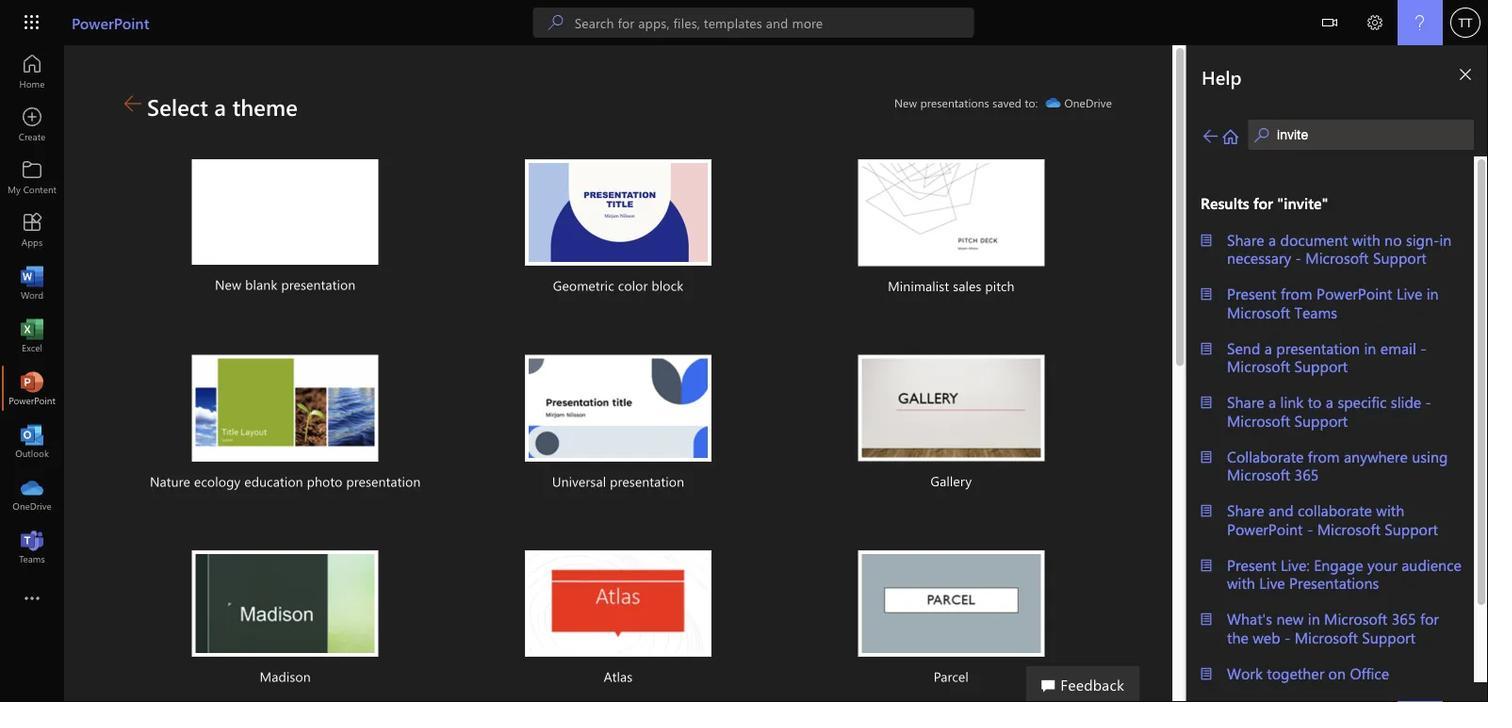 Task type: vqa. For each thing, say whether or not it's contained in the screenshot.
 dropdown button
yes



Task type: locate. For each thing, give the bounding box(es) containing it.
1 vertical spatial new
[[215, 276, 242, 293]]

Search box. Suggestions appear as you type. search field
[[575, 8, 974, 38]]

2 help region from the left
[[1187, 45, 1488, 702]]

new for new blank presentation
[[215, 276, 242, 293]]

help
[[1202, 64, 1242, 89]]

 button
[[1307, 0, 1353, 49]]

powerpoint image
[[23, 379, 41, 398]]

tt button
[[1443, 0, 1488, 45]]

ecology
[[194, 473, 241, 490]]

None search field
[[533, 8, 974, 38]]

universal presentation
[[552, 473, 684, 490]]

new blank presentation link
[[124, 137, 446, 320]]

atlas link
[[457, 528, 779, 702]]

parcel link
[[791, 528, 1112, 702]]

onedrive
[[1065, 95, 1112, 110]]

photo
[[307, 473, 343, 490]]

navigation
[[0, 45, 64, 573]]

blank
[[245, 276, 278, 293]]

presentation right photo
[[346, 473, 421, 490]]

help region
[[1130, 45, 1488, 702], [1187, 45, 1488, 702]]

presentation
[[281, 276, 356, 293], [346, 473, 421, 490], [610, 473, 684, 490]]

new
[[894, 95, 917, 110], [215, 276, 242, 293]]

0 vertical spatial new
[[894, 95, 917, 110]]

apps image
[[23, 221, 41, 239]]

new left blank
[[215, 276, 242, 293]]

geometric color block image
[[525, 159, 712, 266]]

excel image
[[23, 326, 41, 345]]

teams image
[[23, 537, 41, 556]]

presentations
[[921, 95, 989, 110]]

presentation inside "link"
[[281, 276, 356, 293]]

new inside "link"
[[215, 276, 242, 293]]

atlas image
[[525, 551, 712, 657]]

1 horizontal spatial new
[[894, 95, 917, 110]]

nature ecology education photo presentation link
[[124, 332, 446, 517]]

sales
[[953, 277, 982, 295]]

new presentations saved to:
[[894, 95, 1038, 110]]

templates element
[[124, 137, 1124, 702]]

0 horizontal spatial new
[[215, 276, 242, 293]]

nature ecology education photo presentation
[[150, 473, 421, 490]]

gallery
[[931, 472, 972, 490]]

none search field inside powerpoint banner
[[533, 8, 974, 38]]

atlas
[[604, 668, 633, 685]]

gallery link
[[791, 332, 1112, 516]]

new left presentations
[[894, 95, 917, 110]]

select
[[147, 91, 208, 122]]

presentation right blank
[[281, 276, 356, 293]]



Task type: describe. For each thing, give the bounding box(es) containing it.
new blank presentation
[[215, 276, 356, 293]]

universal presentation link
[[457, 332, 779, 517]]

1 help region from the left
[[1130, 45, 1488, 702]]

select a theme
[[147, 91, 298, 122]]

madison
[[260, 668, 311, 685]]

outlook image
[[23, 432, 41, 451]]

home image
[[23, 62, 41, 81]]

gallery image
[[858, 355, 1045, 461]]

color
[[618, 277, 648, 294]]

presentation inside 'link'
[[346, 473, 421, 490]]


[[1322, 15, 1338, 30]]

minimalist sales pitch image
[[858, 159, 1045, 266]]

pitch
[[985, 277, 1015, 295]]

education
[[244, 473, 303, 490]]

new for new presentations saved to:
[[894, 95, 917, 110]]

word image
[[23, 273, 41, 292]]

universal
[[552, 473, 606, 490]]

to:
[[1025, 95, 1038, 110]]

my content image
[[23, 168, 41, 187]]

minimalist sales pitch link
[[791, 137, 1112, 321]]

view more apps image
[[23, 590, 41, 609]]

geometric
[[553, 277, 614, 294]]

feedback button
[[1027, 666, 1140, 702]]

parcel
[[934, 668, 969, 685]]

universal presentation image
[[525, 355, 712, 462]]

feedback
[[1061, 674, 1125, 694]]

madison image
[[192, 551, 379, 657]]

parcel image
[[858, 551, 1045, 657]]

nature
[[150, 473, 190, 490]]

saved
[[993, 95, 1022, 110]]

geometric color block
[[553, 277, 684, 294]]

minimalist sales pitch
[[888, 277, 1015, 295]]

create image
[[23, 115, 41, 134]]

onedrive image
[[23, 484, 41, 503]]

block
[[652, 277, 684, 294]]

a
[[214, 91, 226, 122]]

presentation right universal
[[610, 473, 684, 490]]

nature ecology education photo presentation image
[[192, 355, 379, 462]]

madison link
[[124, 528, 446, 702]]

powerpoint banner
[[0, 0, 1488, 49]]

geometric color block link
[[457, 137, 779, 321]]

theme
[[232, 91, 298, 122]]

tt
[[1459, 15, 1473, 30]]

minimalist
[[888, 277, 949, 295]]

powerpoint
[[72, 12, 149, 33]]



